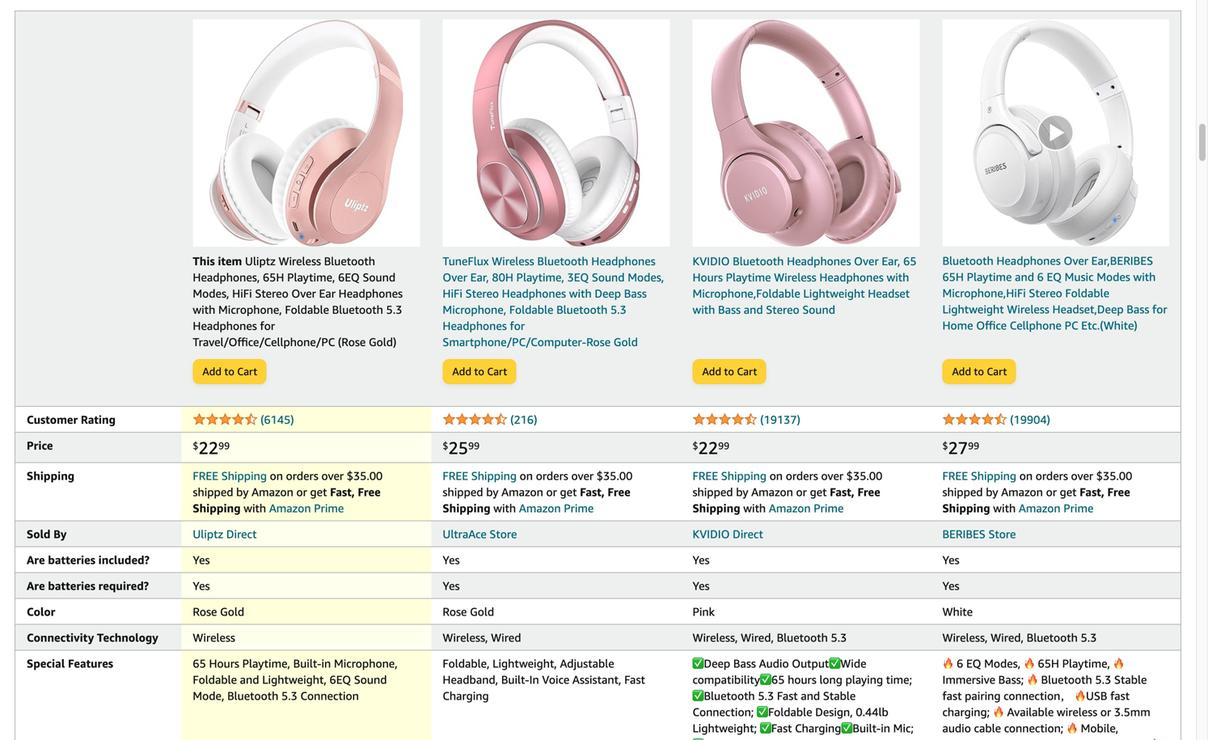 Task type: locate. For each thing, give the bounding box(es) containing it.
2 free from the left
[[608, 485, 631, 499]]

1 amazon prime link from the left
[[269, 502, 344, 515]]

in
[[322, 657, 331, 670], [881, 722, 891, 735]]

for down ear,beribes
[[1153, 303, 1168, 316]]

with inside uliptz wireless bluetooth headphones, 65h playtime, 6eq sound modes, hifi stereo over ear headphones with microphone, foldable bluetooth 5.3 headphones for travel/office/cellphone/pc (rose gold)
[[193, 303, 215, 316]]

1 add to cart submit from the left
[[194, 360, 266, 383]]

playtime up 'microphone,hifi'
[[967, 270, 1012, 284]]

0 horizontal spatial 65h
[[263, 271, 284, 284]]

stable inside ✅deep bass audio output✅wide compatibility✅65 hours long playing time; ✅bluetooth 5.3 fast and stable connection; ✅foldable design, 0.44lb lightweight; ✅fast charging✅built-in mic; ✅optional wireless or wired
[[823, 689, 856, 703]]

65h
[[943, 270, 964, 284], [263, 271, 284, 284], [1038, 657, 1060, 670]]

stereo down headphones,
[[255, 287, 289, 300]]

0 horizontal spatial wired,
[[741, 631, 774, 644]]

1 horizontal spatial 22
[[699, 438, 719, 458]]

on down (19904)
[[1020, 469, 1033, 483]]

99
[[218, 440, 230, 451], [469, 440, 480, 451], [719, 440, 730, 451], [969, 440, 980, 451]]

1 add from the left
[[203, 365, 222, 378]]

lightweight,
[[493, 657, 557, 670], [262, 673, 327, 686]]

stable inside '🔥 6 eq modes, 🔥 65h playtime, 🔥 immersive bass; 🔥 bluetooth 5.3 stable fast pairing connection， 🔥usb fast charging; 🔥 available wireless or 3.5mm audio cable connection; 🔥 mobile, computer and other wide compatibili'
[[1115, 673, 1148, 686]]

1 horizontal spatial modes,
[[628, 271, 664, 284]]

fast up ✅foldable
[[777, 689, 798, 703]]

2 wireless, from the left
[[693, 631, 738, 644]]

to down office
[[974, 365, 985, 378]]

1 horizontal spatial direct
[[733, 527, 764, 541]]

2 horizontal spatial microphone,
[[443, 303, 507, 316]]

0 horizontal spatial 65
[[193, 657, 206, 670]]

playtime,
[[287, 271, 335, 284], [517, 271, 565, 284], [242, 657, 290, 670], [1063, 657, 1111, 670]]

bass right the deep
[[624, 287, 647, 300]]

eq up the immersive
[[967, 657, 982, 670]]

0 vertical spatial lightweight,
[[493, 657, 557, 670]]

0 horizontal spatial rose gold
[[193, 605, 244, 618]]

playtime up microphone,foldable
[[726, 271, 771, 284]]

for up travel/office/cellphone/pc
[[260, 319, 275, 332]]

1 vertical spatial batteries
[[48, 579, 95, 593]]

eq inside bluetooth headphones over ear,beribes 65h playtime and 6 eq music modes with microphone,hifi stereo foldable lightweight wireless headset,deep bass for home office cellphone pc etc.(white)
[[1047, 270, 1062, 284]]

headphones inside bluetooth headphones over ear,beribes 65h playtime and 6 eq music modes with microphone,hifi stereo foldable lightweight wireless headset,deep bass for home office cellphone pc etc.(white)
[[997, 254, 1061, 267]]

playtime inside kvidio bluetooth headphones over ear, 65 hours playtime wireless headphones with microphone,foldable lightweight headset with bass and stereo sound
[[726, 271, 771, 284]]

uliptz wireless bluetooth headphones, 65h playtime, 6eq sound modes, hifi stereo over ear headphones with microphone, foldable bluetooth 5.3 headphones for travel/office/cellphone/pc (rose gold) image
[[193, 19, 420, 247]]

over inside tuneflux wireless bluetooth headphones over ear, 80h playtime, 3eq sound modes, hifi stereo headphones with deep bass microphone, foldable bluetooth 5.3 headphones for smartphone/pc/computer-rose gold
[[443, 271, 468, 284]]

2 are from the top
[[27, 579, 45, 593]]

with
[[1134, 270, 1156, 284], [887, 271, 910, 284], [569, 287, 592, 300], [193, 303, 215, 316], [693, 303, 716, 316], [244, 502, 266, 515], [494, 502, 516, 515], [744, 502, 766, 515], [994, 502, 1016, 515]]

batteries
[[48, 553, 95, 567], [48, 579, 95, 593]]

headphones up microphone,foldable
[[787, 254, 852, 268]]

free for first free shipping link from right
[[1108, 485, 1131, 499]]

0 horizontal spatial lightweight
[[804, 287, 865, 300]]

1 horizontal spatial stable
[[1115, 673, 1148, 686]]

0 horizontal spatial hours
[[209, 657, 239, 670]]

kvidio bluetooth headphones over ear, 65 hours playtime wireless headphones with microphone,foldable lightweight headset with bass and stereo sound link
[[693, 19, 920, 318]]

1 free shipping from the left
[[193, 469, 267, 483]]

2 horizontal spatial for
[[1153, 303, 1168, 316]]

are for are batteries required?
[[27, 579, 45, 593]]

add for fourth add to cart submit from right
[[203, 365, 222, 378]]

1 add to cart from the left
[[203, 365, 257, 378]]

0 horizontal spatial wired
[[491, 631, 521, 644]]

music
[[1065, 270, 1094, 284]]

4 orders from the left
[[1036, 469, 1069, 483]]

0 horizontal spatial wireless, wired, bluetooth 5.3
[[693, 631, 847, 644]]

4 prime from the left
[[1064, 502, 1094, 515]]

0 horizontal spatial 22
[[199, 438, 218, 458]]

3 cart from the left
[[737, 365, 758, 378]]

1 are from the top
[[27, 553, 45, 567]]

1 horizontal spatial for
[[510, 319, 525, 332]]

2 cart from the left
[[487, 365, 507, 378]]

1 vertical spatial in
[[881, 722, 891, 735]]

smartphone/pc/computer-
[[443, 335, 587, 349]]

1 horizontal spatial playtime
[[967, 270, 1012, 284]]

0 vertical spatial 6
[[1038, 270, 1044, 284]]

1 prime from the left
[[314, 502, 344, 515]]

1 hifi from the left
[[232, 287, 252, 300]]

built- inside 65 hours playtime, built-in microphone, foldable and lightweight, 6eq sound mode, bluetooth 5.3 connection
[[293, 657, 322, 670]]

4 get from the left
[[1060, 485, 1077, 499]]

1 fast from the left
[[943, 689, 962, 703]]

wireless
[[279, 254, 321, 268], [492, 254, 535, 268], [774, 271, 817, 284], [1007, 303, 1050, 316], [193, 631, 235, 644], [752, 738, 795, 740]]

add to cart down office
[[953, 365, 1008, 378]]

1 store from the left
[[490, 527, 517, 541]]

fast, free shipping up ultraace store
[[443, 485, 631, 515]]

bluetooth down the deep
[[557, 303, 608, 316]]

add to cart down microphone,foldable
[[703, 365, 758, 378]]

1 22 from the left
[[199, 438, 218, 458]]

0 horizontal spatial fast
[[625, 673, 645, 686]]

with down headphones,
[[193, 303, 215, 316]]

kvidio inside kvidio bluetooth headphones over ear, 65 hours playtime wireless headphones with microphone,foldable lightweight headset with bass and stereo sound
[[693, 254, 730, 268]]

sound
[[363, 271, 396, 284], [592, 271, 625, 284], [803, 303, 836, 316], [354, 673, 387, 686]]

Add to Cart submit
[[194, 360, 266, 383], [444, 360, 516, 383], [694, 360, 766, 383], [944, 360, 1016, 383]]

1 vertical spatial stable
[[823, 689, 856, 703]]

to down microphone,foldable
[[724, 365, 735, 378]]

2 horizontal spatial 65h
[[1038, 657, 1060, 670]]

2 hifi from the left
[[443, 287, 463, 300]]

batteries down are batteries included?
[[48, 579, 95, 593]]

hours inside 65 hours playtime, built-in microphone, foldable and lightweight, 6eq sound mode, bluetooth 5.3 connection
[[209, 657, 239, 670]]

1 vertical spatial 6
[[957, 657, 964, 670]]

0 vertical spatial batteries
[[48, 553, 95, 567]]

1 orders from the left
[[286, 469, 319, 483]]

bass inside tuneflux wireless bluetooth headphones over ear, 80h playtime, 3eq sound modes, hifi stereo headphones with deep bass microphone, foldable bluetooth 5.3 headphones for smartphone/pc/computer-rose gold
[[624, 287, 647, 300]]

over inside bluetooth headphones over ear,beribes 65h playtime and 6 eq music modes with microphone,hifi stereo foldable lightweight wireless headset,deep bass for home office cellphone pc etc.(white)
[[1064, 254, 1089, 267]]

sound inside kvidio bluetooth headphones over ear, 65 hours playtime wireless headphones with microphone,foldable lightweight headset with bass and stereo sound
[[803, 303, 836, 316]]

amazon prime link for third free shipping link from left
[[769, 502, 844, 515]]

1 horizontal spatial built-
[[501, 673, 530, 686]]

foldable,
[[443, 657, 490, 670]]

2 add to cart from the left
[[453, 365, 507, 378]]

rose up wireless, wired
[[443, 605, 467, 618]]

ear, inside tuneflux wireless bluetooth headphones over ear, 80h playtime, 3eq sound modes, hifi stereo headphones with deep bass microphone, foldable bluetooth 5.3 headphones for smartphone/pc/computer-rose gold
[[471, 271, 489, 284]]

hours up microphone,foldable
[[693, 271, 723, 284]]

🔥 6 eq modes, 🔥 65h playtime, 🔥 immersive bass; 🔥 bluetooth 5.3 stable fast pairing connection， 🔥usb fast charging; 🔥 available wireless or 3.5mm audio cable connection; 🔥 mobile, computer and other wide compatibili
[[943, 657, 1162, 740]]

kvidio for kvidio direct
[[693, 527, 730, 541]]

1 on from the left
[[270, 469, 283, 483]]

wired up headband,
[[491, 631, 521, 644]]

0 horizontal spatial $ 22 99
[[193, 438, 230, 458]]

4 shipped from the left
[[943, 485, 983, 499]]

1 vertical spatial 6eq
[[330, 673, 351, 686]]

1 horizontal spatial $ 22 99
[[693, 438, 730, 458]]

foldable up mode, on the left of the page
[[193, 673, 237, 686]]

mic;
[[894, 722, 914, 735]]

1 vertical spatial fast
[[777, 689, 798, 703]]

modes, up "bass;"
[[985, 657, 1021, 670]]

0 horizontal spatial in
[[322, 657, 331, 670]]

kvidio bluetooth headphones over ear, 65 hours playtime wireless headphones with microphone,foldable lightweight headset with bass and stereo sound
[[693, 254, 917, 316]]

cart down office
[[987, 365, 1008, 378]]

4 $35.00 from the left
[[1097, 469, 1133, 483]]

foldable inside 65 hours playtime, built-in microphone, foldable and lightweight, 6eq sound mode, bluetooth 5.3 connection
[[193, 673, 237, 686]]

required?
[[98, 579, 149, 593]]

playtime, inside uliptz wireless bluetooth headphones, 65h playtime, 6eq sound modes, hifi stereo over ear headphones with microphone, foldable bluetooth 5.3 headphones for travel/office/cellphone/pc (rose gold)
[[287, 271, 335, 284]]

2 shipped from the left
[[443, 485, 483, 499]]

2 to from the left
[[474, 365, 485, 378]]

65 up headset
[[904, 254, 917, 268]]

0 vertical spatial built-
[[293, 657, 322, 670]]

add to cart submit down travel/office/cellphone/pc
[[194, 360, 266, 383]]

or
[[297, 485, 307, 499], [547, 485, 557, 499], [797, 485, 807, 499], [1047, 485, 1057, 499], [1101, 705, 1112, 719], [798, 738, 809, 740]]

gold down the deep
[[614, 335, 638, 349]]

6 inside bluetooth headphones over ear,beribes 65h playtime and 6 eq music modes with microphone,hifi stereo foldable lightweight wireless headset,deep bass for home office cellphone pc etc.(white)
[[1038, 270, 1044, 284]]

3 on from the left
[[770, 469, 783, 483]]

1 vertical spatial hours
[[209, 657, 239, 670]]

1 kvidio from the top
[[693, 254, 730, 268]]

ultraace
[[443, 527, 487, 541]]

2 prime from the left
[[564, 502, 594, 515]]

foldable inside uliptz wireless bluetooth headphones, 65h playtime, 6eq sound modes, hifi stereo over ear headphones with microphone, foldable bluetooth 5.3 headphones for travel/office/cellphone/pc (rose gold)
[[285, 303, 329, 316]]

1 vertical spatial built-
[[501, 673, 530, 686]]

for inside tuneflux wireless bluetooth headphones over ear, 80h playtime, 3eq sound modes, hifi stereo headphones with deep bass microphone, foldable bluetooth 5.3 headphones for smartphone/pc/computer-rose gold
[[510, 319, 525, 332]]

uliptz direct link
[[193, 527, 257, 541]]

3 by from the left
[[736, 485, 749, 499]]

$35.00 for amazon prime link for 3rd free shipping link from right
[[597, 469, 633, 483]]

3 over from the left
[[822, 469, 844, 483]]

5.3 inside ✅deep bass audio output✅wide compatibility✅65 hours long playing time; ✅bluetooth 5.3 fast and stable connection; ✅foldable design, 0.44lb lightweight; ✅fast charging✅built-in mic; ✅optional wireless or wired
[[758, 689, 774, 703]]

tuneflux wireless bluetooth headphones over ear, 80h playtime, 3eq sound modes, hifi stereo headphones with deep bass microphone, foldable bluetooth 5.3 headphones for smartphone/pc/computer-rose gold link
[[443, 19, 670, 350]]

3 prime from the left
[[814, 502, 844, 515]]

fast up charging;
[[943, 689, 962, 703]]

are
[[27, 553, 45, 567], [27, 579, 45, 593]]

stable up 3.5mm at right bottom
[[1115, 673, 1148, 686]]

1 get from the left
[[310, 485, 327, 499]]

1 free from the left
[[358, 485, 381, 499]]

direct for uliptz direct
[[226, 527, 257, 541]]

2 $35.00 from the left
[[597, 469, 633, 483]]

1 horizontal spatial hifi
[[443, 287, 463, 300]]

🔥
[[943, 657, 954, 670], [1024, 657, 1035, 670], [1114, 657, 1125, 670], [1027, 673, 1039, 686], [993, 705, 1005, 719], [1067, 722, 1078, 735]]

hifi inside uliptz wireless bluetooth headphones, 65h playtime, 6eq sound modes, hifi stereo over ear headphones with microphone, foldable bluetooth 5.3 headphones for travel/office/cellphone/pc (rose gold)
[[232, 287, 252, 300]]

2 get from the left
[[560, 485, 577, 499]]

wireless up 80h
[[492, 254, 535, 268]]

0 vertical spatial lightweight
[[804, 287, 865, 300]]

wireless, wired, bluetooth 5.3
[[693, 631, 847, 644], [943, 631, 1097, 644]]

amazon prime link
[[269, 502, 344, 515], [519, 502, 594, 515], [769, 502, 844, 515], [1019, 502, 1094, 515]]

rose
[[587, 335, 611, 349], [193, 605, 217, 618], [443, 605, 467, 618]]

1 horizontal spatial wireless,
[[693, 631, 738, 644]]

cart for 2nd add to cart submit from the left
[[487, 365, 507, 378]]

0 horizontal spatial built-
[[293, 657, 322, 670]]

add to cart for fourth add to cart submit from right
[[203, 365, 257, 378]]

1 wired, from the left
[[741, 631, 774, 644]]

fast up 3.5mm at right bottom
[[1111, 689, 1130, 703]]

2 amazon prime link from the left
[[519, 502, 594, 515]]

by up uliptz direct link
[[236, 485, 249, 499]]

2 kvidio from the top
[[693, 527, 730, 541]]

on for third free shipping link from left
[[770, 469, 783, 483]]

0 vertical spatial 65
[[904, 254, 917, 268]]

65h up 'microphone,hifi'
[[943, 270, 964, 284]]

6eq up (rose
[[338, 271, 360, 284]]

with inside bluetooth headphones over ear,beribes 65h playtime and 6 eq music modes with microphone,hifi stereo foldable lightweight wireless headset,deep bass for home office cellphone pc etc.(white)
[[1134, 270, 1156, 284]]

ear,beribes
[[1092, 254, 1154, 267]]

prime for third free shipping link from left
[[814, 502, 844, 515]]

1 horizontal spatial fast
[[1111, 689, 1130, 703]]

65
[[904, 254, 917, 268], [193, 657, 206, 670]]

1 fast, from the left
[[330, 485, 355, 499]]

microphone,
[[218, 303, 282, 316], [443, 303, 507, 316], [334, 657, 398, 670]]

bass down microphone,foldable
[[718, 303, 741, 316]]

65h inside uliptz wireless bluetooth headphones, 65h playtime, 6eq sound modes, hifi stereo over ear headphones with microphone, foldable bluetooth 5.3 headphones for travel/office/cellphone/pc (rose gold)
[[263, 271, 284, 284]]

6eq up "connection"
[[330, 673, 351, 686]]

🔥 up 3.5mm at right bottom
[[1114, 657, 1125, 670]]

1 99 from the left
[[218, 440, 230, 451]]

0 vertical spatial 6eq
[[338, 271, 360, 284]]

in inside ✅deep bass audio output✅wide compatibility✅65 hours long playing time; ✅bluetooth 5.3 fast and stable connection; ✅foldable design, 0.44lb lightweight; ✅fast charging✅built-in mic; ✅optional wireless or wired
[[881, 722, 891, 735]]

65h inside bluetooth headphones over ear,beribes 65h playtime and 6 eq music modes with microphone,hifi stereo foldable lightweight wireless headset,deep bass for home office cellphone pc etc.(white)
[[943, 270, 964, 284]]

headset
[[868, 287, 910, 300]]

free down 27
[[943, 469, 968, 483]]

0 horizontal spatial microphone,
[[218, 303, 282, 316]]

rose inside tuneflux wireless bluetooth headphones over ear, 80h playtime, 3eq sound modes, hifi stereo headphones with deep bass microphone, foldable bluetooth 5.3 headphones for smartphone/pc/computer-rose gold
[[587, 335, 611, 349]]

store for beribes store
[[989, 527, 1016, 541]]

microphone, down 80h
[[443, 303, 507, 316]]

6 inside '🔥 6 eq modes, 🔥 65h playtime, 🔥 immersive bass; 🔥 bluetooth 5.3 stable fast pairing connection， 🔥usb fast charging; 🔥 available wireless or 3.5mm audio cable connection; 🔥 mobile, computer and other wide compatibili'
[[957, 657, 964, 670]]

computer
[[943, 738, 992, 740]]

available
[[1008, 705, 1054, 719]]

over up music
[[1064, 254, 1089, 267]]

0 horizontal spatial stable
[[823, 689, 856, 703]]

bluetooth up output✅wide
[[777, 631, 828, 644]]

65h up connection，
[[1038, 657, 1060, 670]]

bass up etc.(white) at the right
[[1127, 303, 1150, 316]]

wireless,
[[443, 631, 488, 644], [693, 631, 738, 644], [943, 631, 988, 644]]

over
[[1064, 254, 1089, 267], [854, 254, 879, 268], [443, 271, 468, 284], [292, 287, 316, 300]]

2 $ from the left
[[443, 440, 449, 451]]

tuneflux
[[443, 254, 489, 268]]

6eq inside uliptz wireless bluetooth headphones, 65h playtime, 6eq sound modes, hifi stereo over ear headphones with microphone, foldable bluetooth 5.3 headphones for travel/office/cellphone/pc (rose gold)
[[338, 271, 360, 284]]

bass;
[[999, 673, 1024, 686]]

25
[[449, 438, 469, 458]]

ear, down tuneflux
[[471, 271, 489, 284]]

over for amazon prime link corresponding to first free shipping link from right
[[1072, 469, 1094, 483]]

1 horizontal spatial ear,
[[882, 254, 901, 268]]

batteries down by
[[48, 553, 95, 567]]

wired
[[491, 631, 521, 644], [812, 738, 842, 740]]

0 vertical spatial eq
[[1047, 270, 1062, 284]]

and inside '🔥 6 eq modes, 🔥 65h playtime, 🔥 immersive bass; 🔥 bluetooth 5.3 stable fast pairing connection， 🔥usb fast charging; 🔥 available wireless or 3.5mm audio cable connection; 🔥 mobile, computer and other wide compatibili'
[[995, 738, 1015, 740]]

2 direct from the left
[[733, 527, 764, 541]]

🔥 up connection，
[[1027, 673, 1039, 686]]

1 vertical spatial lightweight
[[943, 303, 1005, 316]]

modes, inside uliptz wireless bluetooth headphones, 65h playtime, 6eq sound modes, hifi stereo over ear headphones with microphone, foldable bluetooth 5.3 headphones for travel/office/cellphone/pc (rose gold)
[[193, 287, 229, 300]]

0 horizontal spatial modes,
[[193, 287, 229, 300]]

column header
[[182, 11, 432, 354]]

to down travel/office/cellphone/pc
[[224, 365, 235, 378]]

0 horizontal spatial for
[[260, 319, 275, 332]]

wired down charging✅built-
[[812, 738, 842, 740]]

in left mic;
[[881, 722, 891, 735]]

microphone, inside uliptz wireless bluetooth headphones, 65h playtime, 6eq sound modes, hifi stereo over ear headphones with microphone, foldable bluetooth 5.3 headphones for travel/office/cellphone/pc (rose gold)
[[218, 303, 282, 316]]

on orders over $35.00 shipped by amazon or get down (216) link
[[443, 469, 633, 499]]

built- up "connection"
[[293, 657, 322, 670]]

4 fast, from the left
[[1080, 485, 1105, 499]]

home
[[943, 319, 974, 332]]

gold up wireless, wired
[[470, 605, 494, 618]]

get
[[310, 485, 327, 499], [560, 485, 577, 499], [810, 485, 827, 499], [1060, 485, 1077, 499]]

1 vertical spatial eq
[[967, 657, 982, 670]]

on orders over $35.00 shipped by amazon or get down (19137)
[[693, 469, 883, 499]]

1 horizontal spatial wired
[[812, 738, 842, 740]]

3 get from the left
[[810, 485, 827, 499]]

65h for bluetooth
[[943, 270, 964, 284]]

0 horizontal spatial store
[[490, 527, 517, 541]]

1 horizontal spatial wireless, wired, bluetooth 5.3
[[943, 631, 1097, 644]]

bass inside kvidio bluetooth headphones over ear, 65 hours playtime wireless headphones with microphone,foldable lightweight headset with bass and stereo sound
[[718, 303, 741, 316]]

wireless, wired, bluetooth 5.3 up "bass;"
[[943, 631, 1097, 644]]

wired inside ✅deep bass audio output✅wide compatibility✅65 hours long playing time; ✅bluetooth 5.3 fast and stable connection; ✅foldable design, 0.44lb lightweight; ✅fast charging✅built-in mic; ✅optional wireless or wired
[[812, 738, 842, 740]]

headphones down 80h
[[502, 287, 566, 300]]

3 add from the left
[[703, 365, 722, 378]]

1 horizontal spatial 65h
[[943, 270, 964, 284]]

with down microphone,foldable
[[693, 303, 716, 316]]

0 horizontal spatial hifi
[[232, 287, 252, 300]]

connectivity
[[27, 631, 94, 644]]

on down (216)
[[520, 469, 533, 483]]

4 free shipping from the left
[[943, 469, 1017, 483]]

0 vertical spatial are
[[27, 553, 45, 567]]

orders down (6145)
[[286, 469, 319, 483]]

sound inside 65 hours playtime, built-in microphone, foldable and lightweight, 6eq sound mode, bluetooth 5.3 connection
[[354, 673, 387, 686]]

4 amazon prime link from the left
[[1019, 502, 1094, 515]]

eq
[[1047, 270, 1062, 284], [967, 657, 982, 670]]

1 horizontal spatial fast
[[777, 689, 798, 703]]

foldable
[[1066, 286, 1110, 300], [285, 303, 329, 316], [510, 303, 554, 316], [193, 673, 237, 686]]

2 batteries from the top
[[48, 579, 95, 593]]

✅deep
[[693, 657, 731, 670]]

stereo inside kvidio bluetooth headphones over ear, 65 hours playtime wireless headphones with microphone,foldable lightweight headset with bass and stereo sound
[[766, 303, 800, 316]]

0 horizontal spatial fast
[[943, 689, 962, 703]]

modes, inside '🔥 6 eq modes, 🔥 65h playtime, 🔥 immersive bass; 🔥 bluetooth 5.3 stable fast pairing connection， 🔥usb fast charging; 🔥 available wireless or 3.5mm audio cable connection; 🔥 mobile, computer and other wide compatibili'
[[985, 657, 1021, 670]]

pairing
[[965, 689, 1001, 703]]

with amazon prime up uliptz direct link
[[241, 502, 344, 515]]

wireless up ear
[[279, 254, 321, 268]]

mode,
[[193, 689, 224, 703]]

$ 22 99
[[193, 438, 230, 458], [693, 438, 730, 458]]

lightweight, inside foldable, lightweight, adjustable headband, built-in voice assistant, fast charging
[[493, 657, 557, 670]]

(216) link
[[511, 413, 538, 426]]

0 vertical spatial hours
[[693, 271, 723, 284]]

0 horizontal spatial 6
[[957, 657, 964, 670]]

playing
[[846, 673, 884, 686]]

stable up design,
[[823, 689, 856, 703]]

bluetooth right mode, on the left of the page
[[227, 689, 279, 703]]

1 $35.00 from the left
[[347, 469, 383, 483]]

on down (6145)
[[270, 469, 283, 483]]

microphone, inside 65 hours playtime, built-in microphone, foldable and lightweight, 6eq sound mode, bluetooth 5.3 connection
[[334, 657, 398, 670]]

bluetooth inside '🔥 6 eq modes, 🔥 65h playtime, 🔥 immersive bass; 🔥 bluetooth 5.3 stable fast pairing connection， 🔥usb fast charging; 🔥 available wireless or 3.5mm audio cable connection; 🔥 mobile, computer and other wide compatibili'
[[1042, 673, 1093, 686]]

fast right assistant,
[[625, 673, 645, 686]]

✅optional
[[693, 738, 749, 740]]

🔥 up wide
[[1067, 722, 1078, 735]]

amazon prime link for first free shipping link from right
[[1019, 502, 1094, 515]]

free down 25
[[443, 469, 468, 483]]

🔥 up the immersive
[[943, 657, 954, 670]]

1 vertical spatial 65
[[193, 657, 206, 670]]

bluetooth up 🔥usb
[[1042, 673, 1093, 686]]

1 free shipping link from the left
[[193, 469, 267, 483]]

on orders over $35.00 shipped by amazon or get for first free shipping link from right
[[943, 469, 1133, 499]]

1 vertical spatial wired
[[812, 738, 842, 740]]

amazon prime link for 3rd free shipping link from right
[[519, 502, 594, 515]]

0 vertical spatial stable
[[1115, 673, 1148, 686]]

store right beribes
[[989, 527, 1016, 541]]

shipped up kvidio direct link
[[693, 485, 733, 499]]

1 batteries from the top
[[48, 553, 95, 567]]

over for amazon prime link for 3rd free shipping link from right
[[572, 469, 594, 483]]

1 horizontal spatial 65
[[904, 254, 917, 268]]

1 horizontal spatial microphone,
[[334, 657, 398, 670]]

1 horizontal spatial 6
[[1038, 270, 1044, 284]]

charging
[[443, 689, 489, 703]]

foldable inside tuneflux wireless bluetooth headphones over ear, 80h playtime, 3eq sound modes, hifi stereo headphones with deep bass microphone, foldable bluetooth 5.3 headphones for smartphone/pc/computer-rose gold
[[510, 303, 554, 316]]

1 horizontal spatial hours
[[693, 271, 723, 284]]

1 horizontal spatial gold
[[470, 605, 494, 618]]

4 cart from the left
[[987, 365, 1008, 378]]

4 to from the left
[[974, 365, 985, 378]]

2 horizontal spatial gold
[[614, 335, 638, 349]]

add to cart for 2nd add to cart submit from right
[[703, 365, 758, 378]]

4 99 from the left
[[969, 440, 980, 451]]

3eq
[[568, 271, 589, 284]]

2 orders from the left
[[536, 469, 569, 483]]

free
[[358, 485, 381, 499], [608, 485, 631, 499], [858, 485, 881, 499], [1108, 485, 1131, 499]]

free shipping link
[[193, 469, 267, 483], [443, 469, 517, 483], [693, 469, 767, 483], [943, 469, 1017, 483]]

connection，
[[1004, 689, 1072, 703]]

4 free from the left
[[1108, 485, 1131, 499]]

with amazon prime up beribes store link
[[991, 502, 1094, 515]]

prime for first free shipping link from right
[[1064, 502, 1094, 515]]

headphones up headset
[[820, 271, 884, 284]]

wireless inside ✅deep bass audio output✅wide compatibility✅65 hours long playing time; ✅bluetooth 5.3 fast and stable connection; ✅foldable design, 0.44lb lightweight; ✅fast charging✅built-in mic; ✅optional wireless or wired
[[752, 738, 795, 740]]

3 on orders over $35.00 shipped by amazon or get from the left
[[693, 469, 883, 499]]

with amazon prime for third free shipping link from left
[[741, 502, 844, 515]]

0 horizontal spatial playtime
[[726, 271, 771, 284]]

1 horizontal spatial lightweight
[[943, 303, 1005, 316]]

0 vertical spatial modes,
[[628, 271, 664, 284]]

foldable down ear
[[285, 303, 329, 316]]

uliptz inside uliptz wireless bluetooth headphones, 65h playtime, 6eq sound modes, hifi stereo over ear headphones with microphone, foldable bluetooth 5.3 headphones for travel/office/cellphone/pc (rose gold)
[[245, 254, 276, 268]]

free shipping for third free shipping link from left
[[693, 469, 767, 483]]

0 horizontal spatial uliptz
[[193, 527, 223, 541]]

adjustable
[[560, 657, 615, 670]]

1 vertical spatial uliptz
[[193, 527, 223, 541]]

pink
[[693, 605, 715, 618]]

rose gold up wireless, wired
[[443, 605, 494, 618]]

hifi down headphones,
[[232, 287, 252, 300]]

wired, up "bass;"
[[991, 631, 1024, 644]]

$35.00 for amazon prime link corresponding to first free shipping link from right
[[1097, 469, 1133, 483]]

customer
[[27, 413, 78, 426]]

2 on from the left
[[520, 469, 533, 483]]

4 over from the left
[[1072, 469, 1094, 483]]

microphone, inside tuneflux wireless bluetooth headphones over ear, 80h playtime, 3eq sound modes, hifi stereo headphones with deep bass microphone, foldable bluetooth 5.3 headphones for smartphone/pc/computer-rose gold
[[443, 303, 507, 316]]

this item
[[193, 254, 245, 268]]

4 $ from the left
[[943, 440, 949, 451]]

uliptz direct
[[193, 527, 257, 541]]

(19904)
[[1011, 413, 1051, 426]]

by up kvidio direct link
[[736, 485, 749, 499]]

travel/office/cellphone/pc
[[193, 335, 335, 349]]

cart for fourth add to cart submit from right
[[237, 365, 257, 378]]

6
[[1038, 270, 1044, 284], [957, 657, 964, 670]]

lightweight, inside 65 hours playtime, built-in microphone, foldable and lightweight, 6eq sound mode, bluetooth 5.3 connection
[[262, 673, 327, 686]]

1 horizontal spatial wired,
[[991, 631, 1024, 644]]

3 $ from the left
[[693, 440, 699, 451]]

wireless inside bluetooth headphones over ear,beribes 65h playtime and 6 eq music modes with microphone,hifi stereo foldable lightweight wireless headset,deep bass for home office cellphone pc etc.(white)
[[1007, 303, 1050, 316]]

0 horizontal spatial lightweight,
[[262, 673, 327, 686]]

$35.00
[[347, 469, 383, 483], [597, 469, 633, 483], [847, 469, 883, 483], [1097, 469, 1133, 483]]

wide
[[1048, 738, 1073, 740]]

2 add from the left
[[453, 365, 472, 378]]

1 by from the left
[[236, 485, 249, 499]]

99 inside $ 25 99
[[469, 440, 480, 451]]

3 add to cart from the left
[[703, 365, 758, 378]]

playtime inside bluetooth headphones over ear,beribes 65h playtime and 6 eq music modes with microphone,hifi stereo foldable lightweight wireless headset,deep bass for home office cellphone pc etc.(white)
[[967, 270, 1012, 284]]

22
[[199, 438, 218, 458], [699, 438, 719, 458]]

4 on from the left
[[1020, 469, 1033, 483]]

fast, free shipping
[[193, 485, 381, 515], [443, 485, 631, 515], [693, 485, 881, 515], [943, 485, 1131, 515]]

fast inside foldable, lightweight, adjustable headband, built-in voice assistant, fast charging
[[625, 673, 645, 686]]

1 vertical spatial ear,
[[471, 271, 489, 284]]

1 vertical spatial modes,
[[193, 287, 229, 300]]

$ inside $ 27 99
[[943, 440, 949, 451]]

0 vertical spatial uliptz
[[245, 254, 276, 268]]

headband,
[[443, 673, 498, 686]]

add for 2nd add to cart submit from the left
[[453, 365, 472, 378]]

0 vertical spatial kvidio
[[693, 254, 730, 268]]

5.3 inside uliptz wireless bluetooth headphones, 65h playtime, 6eq sound modes, hifi stereo over ear headphones with microphone, foldable bluetooth 5.3 headphones for travel/office/cellphone/pc (rose gold)
[[386, 303, 402, 316]]

0 vertical spatial in
[[322, 657, 331, 670]]

or inside '🔥 6 eq modes, 🔥 65h playtime, 🔥 immersive bass; 🔥 bluetooth 5.3 stable fast pairing connection， 🔥usb fast charging; 🔥 available wireless or 3.5mm audio cable connection; 🔥 mobile, computer and other wide compatibili'
[[1101, 705, 1112, 719]]

prime for 4th free shipping link from the right
[[314, 502, 344, 515]]

headphones up smartphone/pc/computer-
[[443, 319, 507, 332]]

shipped up beribes
[[943, 485, 983, 499]]

rose down uliptz direct link
[[193, 605, 217, 618]]

beribes
[[943, 527, 986, 541]]

4 add to cart from the left
[[953, 365, 1008, 378]]

1 horizontal spatial rose gold
[[443, 605, 494, 618]]

0 vertical spatial ear,
[[882, 254, 901, 268]]

2 free from the left
[[443, 469, 468, 483]]

wireless, up foldable,
[[443, 631, 488, 644]]

direct for kvidio direct
[[733, 527, 764, 541]]

1 horizontal spatial uliptz
[[245, 254, 276, 268]]

on orders over $35.00 shipped by amazon or get for 3rd free shipping link from right
[[443, 469, 633, 499]]

bluetooth inside kvidio bluetooth headphones over ear, 65 hours playtime wireless headphones with microphone,foldable lightweight headset with bass and stereo sound
[[733, 254, 784, 268]]

4 free from the left
[[943, 469, 968, 483]]

99 inside $ 27 99
[[969, 440, 980, 451]]

1 horizontal spatial eq
[[1047, 270, 1062, 284]]

kvidio bluetooth headphones over ear, 65 hours playtime wireless headphones with microphone,foldable lightweight headset with bass and stereo sound image
[[693, 19, 920, 247]]

charging;
[[943, 705, 990, 719]]

1 horizontal spatial store
[[989, 527, 1016, 541]]

hifi
[[232, 287, 252, 300], [443, 287, 463, 300]]

on orders over $35.00 shipped by amazon or get
[[193, 469, 383, 499], [443, 469, 633, 499], [693, 469, 883, 499], [943, 469, 1133, 499]]

0 horizontal spatial ear,
[[471, 271, 489, 284]]

2 over from the left
[[572, 469, 594, 483]]

free up kvidio direct link
[[693, 469, 718, 483]]

amazon prime link for 4th free shipping link from the right
[[269, 502, 344, 515]]

2 store from the left
[[989, 527, 1016, 541]]

wireless inside kvidio bluetooth headphones over ear, 65 hours playtime wireless headphones with microphone,foldable lightweight headset with bass and stereo sound
[[774, 271, 817, 284]]

foldable up the headset,deep
[[1066, 286, 1110, 300]]

1 direct from the left
[[226, 527, 257, 541]]

3 $35.00 from the left
[[847, 469, 883, 483]]

orders down (216) link
[[536, 469, 569, 483]]

1 vertical spatial kvidio
[[693, 527, 730, 541]]

2 on orders over $35.00 shipped by amazon or get from the left
[[443, 469, 633, 499]]

headphones up 'microphone,hifi'
[[997, 254, 1061, 267]]

stereo up cellphone in the right top of the page
[[1029, 286, 1063, 300]]

free shipping for 4th free shipping link from the right
[[193, 469, 267, 483]]

stereo
[[1029, 286, 1063, 300], [255, 287, 289, 300], [466, 287, 499, 300], [766, 303, 800, 316]]

0 horizontal spatial wireless,
[[443, 631, 488, 644]]

cable
[[974, 722, 1002, 735]]

1 horizontal spatial in
[[881, 722, 891, 735]]

cellphone
[[1010, 319, 1062, 332]]

0 vertical spatial fast
[[625, 673, 645, 686]]

with amazon prime for 3rd free shipping link from right
[[491, 502, 594, 515]]

1 vertical spatial lightweight,
[[262, 673, 327, 686]]

are down sold
[[27, 553, 45, 567]]

free shipping down $ 25 99
[[443, 469, 517, 483]]

0 horizontal spatial direct
[[226, 527, 257, 541]]

3 free from the left
[[858, 485, 881, 499]]

with down 3eq
[[569, 287, 592, 300]]

1 cart from the left
[[237, 365, 257, 378]]

2 99 from the left
[[469, 440, 480, 451]]

1 vertical spatial are
[[27, 579, 45, 593]]

modes, right 3eq
[[628, 271, 664, 284]]

2 vertical spatial modes,
[[985, 657, 1021, 670]]

2 horizontal spatial wireless,
[[943, 631, 988, 644]]



Task type: describe. For each thing, give the bounding box(es) containing it.
over inside kvidio bluetooth headphones over ear, 65 hours playtime wireless headphones with microphone,foldable lightweight headset with bass and stereo sound
[[854, 254, 879, 268]]

(6145) link
[[261, 413, 294, 426]]

ear
[[319, 287, 336, 300]]

bluetooth up ear
[[324, 254, 375, 268]]

free shipping for 3rd free shipping link from right
[[443, 469, 517, 483]]

and inside bluetooth headphones over ear,beribes 65h playtime and 6 eq music modes with microphone,hifi stereo foldable lightweight wireless headset,deep bass for home office cellphone pc etc.(white)
[[1015, 270, 1035, 284]]

over inside uliptz wireless bluetooth headphones, 65h playtime, 6eq sound modes, hifi stereo over ear headphones with microphone, foldable bluetooth 5.3 headphones for travel/office/cellphone/pc (rose gold)
[[292, 287, 316, 300]]

microphone,foldable
[[693, 287, 801, 300]]

with amazon prime for first free shipping link from right
[[991, 502, 1094, 515]]

wireless, wired
[[443, 631, 521, 644]]

fast, for amazon prime link for 3rd free shipping link from right
[[580, 485, 605, 499]]

3 to from the left
[[724, 365, 735, 378]]

connection
[[301, 689, 359, 703]]

compatibility✅65
[[693, 673, 785, 686]]

3 orders from the left
[[786, 469, 819, 483]]

or for amazon prime link corresponding to first free shipping link from right
[[1047, 485, 1057, 499]]

audio
[[943, 722, 972, 735]]

$35.00 for third free shipping link from left amazon prime link
[[847, 469, 883, 483]]

bluetooth headphones over ear,beribes 65h playtime and 6 eq music modes with microphone,hifi stereo foldable lightweight wireless headset,deep bass for home office cellphone pc etc.(white) image
[[943, 19, 1170, 246]]

are batteries required?
[[27, 579, 149, 593]]

with up kvidio direct link
[[744, 502, 766, 515]]

2 $ 22 99 from the left
[[693, 438, 730, 458]]

stereo inside uliptz wireless bluetooth headphones, 65h playtime, 6eq sound modes, hifi stereo over ear headphones with microphone, foldable bluetooth 5.3 headphones for travel/office/cellphone/pc (rose gold)
[[255, 287, 289, 300]]

free for third free shipping link from left
[[858, 485, 881, 499]]

and inside kvidio bluetooth headphones over ear, 65 hours playtime wireless headphones with microphone,foldable lightweight headset with bass and stereo sound
[[744, 303, 763, 316]]

2 add to cart submit from the left
[[444, 360, 516, 383]]

80h
[[492, 271, 514, 284]]

5.3 inside '🔥 6 eq modes, 🔥 65h playtime, 🔥 immersive bass; 🔥 bluetooth 5.3 stable fast pairing connection， 🔥usb fast charging; 🔥 available wireless or 3.5mm audio cable connection; 🔥 mobile, computer and other wide compatibili'
[[1096, 673, 1112, 686]]

sold
[[27, 527, 51, 541]]

included?
[[98, 553, 150, 567]]

bluetooth up (rose
[[332, 303, 383, 316]]

technology
[[97, 631, 158, 644]]

over for amazon prime link for 4th free shipping link from the right
[[322, 469, 344, 483]]

special
[[27, 657, 65, 670]]

playtime, inside '🔥 6 eq modes, 🔥 65h playtime, 🔥 immersive bass; 🔥 bluetooth 5.3 stable fast pairing connection， 🔥usb fast charging; 🔥 available wireless or 3.5mm audio cable connection; 🔥 mobile, computer and other wide compatibili'
[[1063, 657, 1111, 670]]

store for ultraace store
[[490, 527, 517, 541]]

this
[[193, 254, 215, 268]]

1 fast, free shipping from the left
[[193, 485, 381, 515]]

for inside uliptz wireless bluetooth headphones, 65h playtime, 6eq sound modes, hifi stereo over ear headphones with microphone, foldable bluetooth 5.3 headphones for travel/office/cellphone/pc (rose gold)
[[260, 319, 275, 332]]

(6145)
[[261, 413, 294, 426]]

3 99 from the left
[[719, 440, 730, 451]]

2 free shipping link from the left
[[443, 469, 517, 483]]

2 22 from the left
[[699, 438, 719, 458]]

0 horizontal spatial rose
[[193, 605, 217, 618]]

bluetooth inside 65 hours playtime, built-in microphone, foldable and lightweight, 6eq sound mode, bluetooth 5.3 connection
[[227, 689, 279, 703]]

fast, for amazon prime link corresponding to first free shipping link from right
[[1080, 485, 1105, 499]]

(19137) link
[[761, 413, 801, 426]]

or for amazon prime link for 3rd free shipping link from right
[[547, 485, 557, 499]]

1 shipped from the left
[[193, 485, 233, 499]]

add to cart for 1st add to cart submit from the right
[[953, 365, 1008, 378]]

headphones up travel/office/cellphone/pc
[[193, 319, 257, 332]]

get for first free shipping link from right
[[1060, 485, 1077, 499]]

5.3 inside 65 hours playtime, built-in microphone, foldable and lightweight, 6eq sound mode, bluetooth 5.3 connection
[[282, 689, 298, 703]]

sold by
[[27, 527, 67, 541]]

get for 3rd free shipping link from right
[[560, 485, 577, 499]]

bluetooth up 3eq
[[538, 254, 589, 268]]

time;
[[886, 673, 913, 686]]

hours
[[788, 673, 817, 686]]

audio
[[759, 657, 789, 670]]

1 wireless, wired, bluetooth 5.3 from the left
[[693, 631, 847, 644]]

or inside ✅deep bass audio output✅wide compatibility✅65 hours long playing time; ✅bluetooth 5.3 fast and stable connection; ✅foldable design, 0.44lb lightweight; ✅fast charging✅built-in mic; ✅optional wireless or wired
[[798, 738, 809, 740]]

get for third free shipping link from left
[[810, 485, 827, 499]]

voice
[[542, 673, 570, 686]]

2 fast, free shipping from the left
[[443, 485, 631, 515]]

mobile,
[[1081, 722, 1119, 735]]

ear, inside kvidio bluetooth headphones over ear, 65 hours playtime wireless headphones with microphone,foldable lightweight headset with bass and stereo sound
[[882, 254, 901, 268]]

kvidio for kvidio bluetooth headphones over ear, 65 hours playtime wireless headphones with microphone,foldable lightweight headset with bass and stereo sound
[[693, 254, 730, 268]]

$ 27 99
[[943, 438, 980, 458]]

with amazon prime for 4th free shipping link from the right
[[241, 502, 344, 515]]

(19904) link
[[1011, 413, 1051, 426]]

add to cart for 2nd add to cart submit from the left
[[453, 365, 507, 378]]

stable for playing
[[823, 689, 856, 703]]

3.5mm
[[1115, 705, 1151, 719]]

office
[[977, 319, 1007, 332]]

1 rose gold from the left
[[193, 605, 244, 618]]

or for third free shipping link from left amazon prime link
[[797, 485, 807, 499]]

by for first free shipping link from right
[[986, 485, 999, 499]]

price
[[27, 439, 53, 452]]

with up headset
[[887, 271, 910, 284]]

batteries for included?
[[48, 553, 95, 567]]

🔥 up "bass;"
[[1024, 657, 1035, 670]]

0 vertical spatial wired
[[491, 631, 521, 644]]

cart for 2nd add to cart submit from right
[[737, 365, 758, 378]]

1 $ from the left
[[193, 440, 199, 451]]

column header containing this item
[[182, 11, 432, 354]]

immersive
[[943, 673, 996, 686]]

3 free shipping link from the left
[[693, 469, 767, 483]]

bass inside bluetooth headphones over ear,beribes 65h playtime and 6 eq music modes with microphone,hifi stereo foldable lightweight wireless headset,deep bass for home office cellphone pc etc.(white)
[[1127, 303, 1150, 316]]

on orders over $35.00 shipped by amazon or get for 4th free shipping link from the right
[[193, 469, 383, 499]]

fast, for third free shipping link from left amazon prime link
[[830, 485, 855, 499]]

add for 2nd add to cart submit from right
[[703, 365, 722, 378]]

and inside 65 hours playtime, built-in microphone, foldable and lightweight, 6eq sound mode, bluetooth 5.3 connection
[[240, 673, 259, 686]]

gold)
[[369, 335, 397, 349]]

and inside ✅deep bass audio output✅wide compatibility✅65 hours long playing time; ✅bluetooth 5.3 fast and stable connection; ✅foldable design, 0.44lb lightweight; ✅fast charging✅built-in mic; ✅optional wireless or wired
[[801, 689, 821, 703]]

modes
[[1097, 270, 1131, 284]]

headset,deep
[[1053, 303, 1124, 316]]

2 wired, from the left
[[991, 631, 1024, 644]]

tuneflux wireless bluetooth headphones over ear, 80h playtime, 3eq sound modes, hifi stereo headphones with deep bass microphone, foldable bluetooth 5.3 headphones for smartphone/pc/computer-rose gold
[[443, 254, 664, 349]]

color
[[27, 605, 55, 618]]

batteries for required?
[[48, 579, 95, 593]]

4 free shipping link from the left
[[943, 469, 1017, 483]]

sound inside tuneflux wireless bluetooth headphones over ear, 80h playtime, 3eq sound modes, hifi stereo headphones with deep bass microphone, foldable bluetooth 5.3 headphones for smartphone/pc/computer-rose gold
[[592, 271, 625, 284]]

white
[[943, 605, 973, 618]]

on for first free shipping link from right
[[1020, 469, 1033, 483]]

customer rating
[[27, 413, 116, 426]]

microphone,hifi
[[943, 286, 1026, 300]]

beribes store link
[[943, 527, 1016, 541]]

fast inside ✅deep bass audio output✅wide compatibility✅65 hours long playing time; ✅bluetooth 5.3 fast and stable connection; ✅foldable design, 0.44lb lightweight; ✅fast charging✅built-in mic; ✅optional wireless or wired
[[777, 689, 798, 703]]

65h inside '🔥 6 eq modes, 🔥 65h playtime, 🔥 immersive bass; 🔥 bluetooth 5.3 stable fast pairing connection， 🔥usb fast charging; 🔥 available wireless or 3.5mm audio cable connection; 🔥 mobile, computer and other wide compatibili'
[[1038, 657, 1060, 670]]

connection;
[[1005, 722, 1064, 735]]

stereo inside bluetooth headphones over ear,beribes 65h playtime and 6 eq music modes with microphone,hifi stereo foldable lightweight wireless headset,deep bass for home office cellphone pc etc.(white)
[[1029, 286, 1063, 300]]

foldable, lightweight, adjustable headband, built-in voice assistant, fast charging
[[443, 657, 645, 703]]

playtime, inside 65 hours playtime, built-in microphone, foldable and lightweight, 6eq sound mode, bluetooth 5.3 connection
[[242, 657, 290, 670]]

item
[[218, 254, 242, 268]]

wireless inside uliptz wireless bluetooth headphones, 65h playtime, 6eq sound modes, hifi stereo over ear headphones with microphone, foldable bluetooth 5.3 headphones for travel/office/cellphone/pc (rose gold)
[[279, 254, 321, 268]]

get for 4th free shipping link from the right
[[310, 485, 327, 499]]

on for 4th free shipping link from the right
[[270, 469, 283, 483]]

3 free from the left
[[693, 469, 718, 483]]

ultraace store link
[[443, 527, 517, 541]]

connectivity technology
[[27, 631, 158, 644]]

are for are batteries included?
[[27, 553, 45, 567]]

with inside tuneflux wireless bluetooth headphones over ear, 80h playtime, 3eq sound modes, hifi stereo headphones with deep bass microphone, foldable bluetooth 5.3 headphones for smartphone/pc/computer-rose gold
[[569, 287, 592, 300]]

1 free from the left
[[193, 469, 218, 483]]

prime for 3rd free shipping link from right
[[564, 502, 594, 515]]

add for 1st add to cart submit from the right
[[953, 365, 972, 378]]

on orders over $35.00 shipped by amazon or get for third free shipping link from left
[[693, 469, 883, 499]]

$ inside $ 25 99
[[443, 440, 449, 451]]

foldable inside bluetooth headphones over ear,beribes 65h playtime and 6 eq music modes with microphone,hifi stereo foldable lightweight wireless headset,deep bass for home office cellphone pc etc.(white)
[[1066, 286, 1110, 300]]

3 add to cart submit from the left
[[694, 360, 766, 383]]

in inside 65 hours playtime, built-in microphone, foldable and lightweight, 6eq sound mode, bluetooth 5.3 connection
[[322, 657, 331, 670]]

free for 4th free shipping link from the right
[[358, 485, 381, 499]]

65 hours playtime, built-in microphone, foldable and lightweight, 6eq sound mode, bluetooth 5.3 connection
[[193, 657, 398, 703]]

by for third free shipping link from left
[[736, 485, 749, 499]]

free for 3rd free shipping link from right
[[608, 485, 631, 499]]

headphones right ear
[[339, 287, 403, 300]]

assistant,
[[573, 673, 622, 686]]

in
[[530, 673, 539, 686]]

etc.(white)
[[1082, 319, 1138, 332]]

output✅wide
[[792, 657, 867, 670]]

65 inside 65 hours playtime, built-in microphone, foldable and lightweight, 6eq sound mode, bluetooth 5.3 connection
[[193, 657, 206, 670]]

or for amazon prime link for 4th free shipping link from the right
[[297, 485, 307, 499]]

3 fast, free shipping from the left
[[693, 485, 881, 515]]

4 add to cart submit from the left
[[944, 360, 1016, 383]]

65 inside kvidio bluetooth headphones over ear, 65 hours playtime wireless headphones with microphone,foldable lightweight headset with bass and stereo sound
[[904, 254, 917, 268]]

kvidio direct
[[693, 527, 764, 541]]

(19137)
[[761, 413, 801, 426]]

wireless inside tuneflux wireless bluetooth headphones over ear, 80h playtime, 3eq sound modes, hifi stereo headphones with deep bass microphone, foldable bluetooth 5.3 headphones for smartphone/pc/computer-rose gold
[[492, 254, 535, 268]]

lightweight inside kvidio bluetooth headphones over ear, 65 hours playtime wireless headphones with microphone,foldable lightweight headset with bass and stereo sound
[[804, 287, 865, 300]]

2 wireless, wired, bluetooth 5.3 from the left
[[943, 631, 1097, 644]]

5.3 inside tuneflux wireless bluetooth headphones over ear, 80h playtime, 3eq sound modes, hifi stereo headphones with deep bass microphone, foldable bluetooth 5.3 headphones for smartphone/pc/computer-rose gold
[[611, 303, 627, 316]]

1 wireless, from the left
[[443, 631, 488, 644]]

gold inside tuneflux wireless bluetooth headphones over ear, 80h playtime, 3eq sound modes, hifi stereo headphones with deep bass microphone, foldable bluetooth 5.3 headphones for smartphone/pc/computer-rose gold
[[614, 335, 638, 349]]

bluetooth up connection，
[[1027, 631, 1078, 644]]

65h for uliptz
[[263, 271, 284, 284]]

playtime, inside tuneflux wireless bluetooth headphones over ear, 80h playtime, 3eq sound modes, hifi stereo headphones with deep bass microphone, foldable bluetooth 5.3 headphones for smartphone/pc/computer-rose gold
[[517, 271, 565, 284]]

3 wireless, from the left
[[943, 631, 988, 644]]

other
[[1018, 738, 1045, 740]]

$35.00 for amazon prime link for 4th free shipping link from the right
[[347, 469, 383, 483]]

uliptz for direct
[[193, 527, 223, 541]]

features
[[68, 657, 113, 670]]

with up ultraace store
[[494, 502, 516, 515]]

built- inside foldable, lightweight, adjustable headband, built-in voice assistant, fast charging
[[501, 673, 530, 686]]

2 fast from the left
[[1111, 689, 1130, 703]]

eq inside '🔥 6 eq modes, 🔥 65h playtime, 🔥 immersive bass; 🔥 bluetooth 5.3 stable fast pairing connection， 🔥usb fast charging; 🔥 available wireless or 3.5mm audio cable connection; 🔥 mobile, computer and other wide compatibili'
[[967, 657, 982, 670]]

tuneflux wireless bluetooth headphones over ear, 80h playtime, 3eq sound modes, hifi stereo headphones with deep bass microphone, foldable bluetooth 5.3 headphones for smartphone/pc/computer-rose gold image
[[443, 19, 670, 247]]

stable for 🔥
[[1115, 673, 1148, 686]]

uliptz for wireless
[[245, 254, 276, 268]]

rating
[[81, 413, 116, 426]]

cart for 1st add to cart submit from the right
[[987, 365, 1008, 378]]

uliptz wireless bluetooth headphones, 65h playtime, 6eq sound modes, hifi stereo over ear headphones with microphone, foldable bluetooth 5.3 headphones for travel/office/cellphone/pc (rose gold)
[[193, 254, 403, 349]]

wireless up mode, on the left of the page
[[193, 631, 235, 644]]

modes, inside tuneflux wireless bluetooth headphones over ear, 80h playtime, 3eq sound modes, hifi stereo headphones with deep bass microphone, foldable bluetooth 5.3 headphones for smartphone/pc/computer-rose gold
[[628, 271, 664, 284]]

connection;
[[693, 705, 754, 719]]

🔥usb
[[1075, 689, 1108, 703]]

hifi inside tuneflux wireless bluetooth headphones over ear, 80h playtime, 3eq sound modes, hifi stereo headphones with deep bass microphone, foldable bluetooth 5.3 headphones for smartphone/pc/computer-rose gold
[[443, 287, 463, 300]]

are batteries included?
[[27, 553, 150, 567]]

bass inside ✅deep bass audio output✅wide compatibility✅65 hours long playing time; ✅bluetooth 5.3 fast and stable connection; ✅foldable design, 0.44lb lightweight; ✅fast charging✅built-in mic; ✅optional wireless or wired
[[734, 657, 756, 670]]

over for third free shipping link from left amazon prime link
[[822, 469, 844, 483]]

deep
[[595, 287, 621, 300]]

✅foldable
[[757, 705, 813, 719]]

on for 3rd free shipping link from right
[[520, 469, 533, 483]]

2 rose gold from the left
[[443, 605, 494, 618]]

bluetooth headphones over ear,beribes 65h playtime and 6 eq music modes with microphone,hifi stereo foldable lightweight wireless headset,deep bass for home office cellphone pc etc.(white)
[[943, 254, 1168, 332]]

lightweight inside bluetooth headphones over ear,beribes 65h playtime and 6 eq music modes with microphone,hifi stereo foldable lightweight wireless headset,deep bass for home office cellphone pc etc.(white)
[[943, 303, 1005, 316]]

stereo inside tuneflux wireless bluetooth headphones over ear, 80h playtime, 3eq sound modes, hifi stereo headphones with deep bass microphone, foldable bluetooth 5.3 headphones for smartphone/pc/computer-rose gold
[[466, 287, 499, 300]]

1 to from the left
[[224, 365, 235, 378]]

with up uliptz direct link
[[244, 502, 266, 515]]

long
[[820, 673, 843, 686]]

4 fast, free shipping from the left
[[943, 485, 1131, 515]]

✅bluetooth
[[693, 689, 755, 703]]

with up beribes store
[[994, 502, 1016, 515]]

1 $ 22 99 from the left
[[193, 438, 230, 458]]

headphones,
[[193, 271, 260, 284]]

0 horizontal spatial gold
[[220, 605, 244, 618]]

(rose
[[338, 335, 366, 349]]

headphones up the deep
[[592, 254, 656, 268]]

🔥 up the cable
[[993, 705, 1005, 719]]

bluetooth headphones over ear,beribes 65h playtime and 6 eq music modes with microphone,hifi stereo foldable lightweight wireless headset,deep bass for home office cellphone pc etc.(white) link
[[943, 19, 1170, 334]]

for inside bluetooth headphones over ear,beribes 65h playtime and 6 eq music modes with microphone,hifi stereo foldable lightweight wireless headset,deep bass for home office cellphone pc etc.(white)
[[1153, 303, 1168, 316]]

6eq inside 65 hours playtime, built-in microphone, foldable and lightweight, 6eq sound mode, bluetooth 5.3 connection
[[330, 673, 351, 686]]

1 horizontal spatial rose
[[443, 605, 467, 618]]

design,
[[816, 705, 853, 719]]

hours inside kvidio bluetooth headphones over ear, 65 hours playtime wireless headphones with microphone,foldable lightweight headset with bass and stereo sound
[[693, 271, 723, 284]]

$ 25 99
[[443, 438, 480, 458]]

3 shipped from the left
[[693, 485, 733, 499]]

sound inside uliptz wireless bluetooth headphones, 65h playtime, 6eq sound modes, hifi stereo over ear headphones with microphone, foldable bluetooth 5.3 headphones for travel/office/cellphone/pc (rose gold)
[[363, 271, 396, 284]]

by
[[54, 527, 67, 541]]

bluetooth inside bluetooth headphones over ear,beribes 65h playtime and 6 eq music modes with microphone,hifi stereo foldable lightweight wireless headset,deep bass for home office cellphone pc etc.(white)
[[943, 254, 994, 267]]

pc
[[1065, 319, 1079, 332]]

wireless
[[1057, 705, 1098, 719]]

kvidio direct link
[[693, 527, 764, 541]]

by for 3rd free shipping link from right
[[486, 485, 499, 499]]

fast, for amazon prime link for 4th free shipping link from the right
[[330, 485, 355, 499]]

by for 4th free shipping link from the right
[[236, 485, 249, 499]]

free shipping for first free shipping link from right
[[943, 469, 1017, 483]]

✅deep bass audio output✅wide compatibility✅65 hours long playing time; ✅bluetooth 5.3 fast and stable connection; ✅foldable design, 0.44lb lightweight; ✅fast charging✅built-in mic; ✅optional wireless or wired
[[693, 657, 914, 740]]



Task type: vqa. For each thing, say whether or not it's contained in the screenshot.


